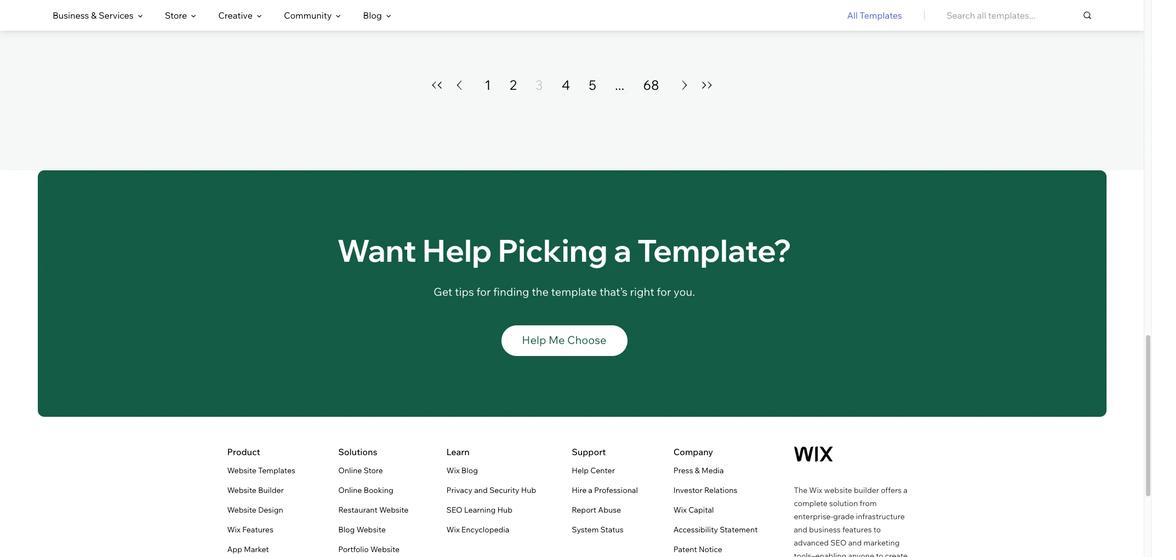 Task type: describe. For each thing, give the bounding box(es) containing it.
online booking
[[339, 486, 394, 496]]

wix for wix capital
[[674, 506, 687, 516]]

1 horizontal spatial a
[[614, 232, 632, 270]]

template
[[552, 285, 598, 299]]

website builder
[[227, 486, 284, 496]]

help me choose link
[[502, 326, 628, 357]]

2 link
[[510, 76, 517, 94]]

online store link
[[339, 465, 383, 478]]

want
[[337, 232, 417, 270]]

0 horizontal spatial hub
[[498, 506, 513, 516]]

investor relations
[[674, 486, 738, 496]]

portfolio website link
[[339, 544, 400, 557]]

website down product
[[227, 466, 257, 476]]

templates for website templates
[[258, 466, 296, 476]]

...
[[615, 77, 625, 93]]

categories by subject element
[[53, 1, 392, 30]]

Search search field
[[947, 0, 1092, 31]]

statement
[[720, 526, 758, 535]]

2 horizontal spatial blog
[[462, 466, 478, 476]]

online store
[[339, 466, 383, 476]]

report abuse link
[[572, 504, 621, 517]]

help center
[[572, 466, 615, 476]]

support
[[572, 447, 606, 458]]

the
[[794, 486, 808, 496]]

wix blog link
[[447, 465, 478, 478]]

community
[[284, 10, 332, 21]]

tips
[[455, 285, 474, 299]]

68 link
[[644, 76, 660, 94]]

wix inside the wix website builder offers a complete solution from enterprise-grade infrastructure and business features to advanced seo and marketing tools–enabling anyone to c
[[810, 486, 823, 496]]

report abuse
[[572, 506, 621, 516]]

online for online booking
[[339, 486, 362, 496]]

templates for all templates
[[860, 10, 903, 21]]

website builder link
[[227, 484, 284, 498]]

the wix website builder offers a complete solution from enterprise-grade infrastructure and business features to advanced seo and marketing tools–enabling anyone to c
[[794, 486, 908, 558]]

notice
[[699, 545, 723, 555]]

0 vertical spatial to
[[874, 526, 882, 535]]

website up wix features
[[227, 506, 257, 516]]

complete
[[794, 499, 828, 509]]

creative
[[218, 10, 253, 21]]

restaurant
[[339, 506, 378, 516]]

wix for wix blog
[[447, 466, 460, 476]]

previous page image
[[453, 80, 466, 90]]

product
[[227, 447, 260, 458]]

marketing
[[864, 539, 900, 549]]

privacy
[[447, 486, 473, 496]]

get tips for finding the template that's right for you.
[[434, 285, 695, 299]]

blog for blog
[[363, 10, 382, 21]]

all templates link
[[848, 1, 903, 30]]

blog for blog website
[[339, 526, 355, 535]]

2 for from the left
[[657, 285, 672, 299]]

website down blog website link on the bottom left of page
[[371, 545, 400, 555]]

booking
[[364, 486, 394, 496]]

0 horizontal spatial a
[[589, 486, 593, 496]]

investor relations link
[[674, 484, 738, 498]]

website templates link
[[227, 465, 296, 478]]

me
[[549, 334, 565, 347]]

website design
[[227, 506, 283, 516]]

0 horizontal spatial help
[[423, 232, 492, 270]]

from
[[860, 499, 877, 509]]

website up portfolio website link
[[357, 526, 386, 535]]

first page image
[[431, 82, 444, 89]]

want help picking a template?
[[337, 232, 792, 270]]

website up the website design
[[227, 486, 257, 496]]

grade
[[834, 512, 855, 522]]

the
[[532, 285, 549, 299]]

wix encyclopedia link
[[447, 524, 510, 537]]

blog website link
[[339, 524, 386, 537]]

seo learning hub
[[447, 506, 513, 516]]

store inside categories by subject 'element'
[[165, 10, 187, 21]]

hire a professional link
[[572, 484, 638, 498]]

infrastructure
[[857, 512, 905, 522]]

accessibility statement
[[674, 526, 758, 535]]

business
[[810, 526, 841, 535]]

center
[[591, 466, 615, 476]]

market
[[244, 545, 269, 555]]

2
[[510, 77, 517, 93]]

next page image
[[678, 80, 691, 90]]

portfolio website
[[339, 545, 400, 555]]

restaurant website
[[339, 506, 409, 516]]

abuse
[[599, 506, 621, 516]]

& for media
[[695, 466, 700, 476]]

advanced
[[794, 539, 829, 549]]

wix logo, homepage image
[[794, 447, 833, 463]]

capital
[[689, 506, 714, 516]]

portfolio
[[339, 545, 369, 555]]

solutions
[[339, 447, 378, 458]]

services
[[99, 10, 134, 21]]

learning
[[464, 506, 496, 516]]

1 for from the left
[[477, 285, 491, 299]]

seo learning hub link
[[447, 504, 513, 517]]

wix blog
[[447, 466, 478, 476]]

design
[[258, 506, 283, 516]]

encyclopedia
[[462, 526, 510, 535]]

anyone
[[849, 552, 875, 558]]



Task type: locate. For each thing, give the bounding box(es) containing it.
0 horizontal spatial &
[[91, 10, 97, 21]]

to
[[874, 526, 882, 535], [877, 552, 884, 558]]

categories. use the left and right arrow keys to navigate the menu element
[[0, 0, 1145, 31]]

last page image
[[701, 82, 714, 89]]

0 vertical spatial templates
[[860, 10, 903, 21]]

and
[[475, 486, 488, 496], [794, 526, 808, 535], [849, 539, 862, 549]]

online booking link
[[339, 484, 394, 498]]

3
[[536, 77, 543, 93]]

1 vertical spatial store
[[364, 466, 383, 476]]

0 vertical spatial store
[[165, 10, 187, 21]]

help for help center
[[572, 466, 589, 476]]

1 horizontal spatial help
[[522, 334, 547, 347]]

choose
[[568, 334, 607, 347]]

seo inside the wix website builder offers a complete solution from enterprise-grade infrastructure and business features to advanced seo and marketing tools–enabling anyone to c
[[831, 539, 847, 549]]

& inside press & media link
[[695, 466, 700, 476]]

1 horizontal spatial seo
[[831, 539, 847, 549]]

1 horizontal spatial store
[[364, 466, 383, 476]]

2 vertical spatial and
[[849, 539, 862, 549]]

1 vertical spatial and
[[794, 526, 808, 535]]

wix left capital
[[674, 506, 687, 516]]

hire a professional
[[572, 486, 638, 496]]

press & media
[[674, 466, 724, 476]]

report
[[572, 506, 597, 516]]

system
[[572, 526, 599, 535]]

solution
[[830, 499, 859, 509]]

help for help me choose
[[522, 334, 547, 347]]

patent notice link
[[674, 544, 723, 557]]

to down infrastructure
[[874, 526, 882, 535]]

&
[[91, 10, 97, 21], [695, 466, 700, 476]]

0 vertical spatial &
[[91, 10, 97, 21]]

1 vertical spatial seo
[[831, 539, 847, 549]]

0 horizontal spatial for
[[477, 285, 491, 299]]

help up hire
[[572, 466, 589, 476]]

seo down business
[[831, 539, 847, 549]]

that's
[[600, 285, 628, 299]]

template?
[[638, 232, 792, 270]]

2 online from the top
[[339, 486, 362, 496]]

hub down security
[[498, 506, 513, 516]]

wix for wix features
[[227, 526, 241, 535]]

app
[[227, 545, 242, 555]]

2 horizontal spatial a
[[904, 486, 908, 496]]

enterprise-
[[794, 512, 834, 522]]

business
[[53, 10, 89, 21]]

wix up complete
[[810, 486, 823, 496]]

wix features link
[[227, 524, 274, 537]]

restaurant website link
[[339, 504, 409, 517]]

templates inside all templates 'link'
[[860, 10, 903, 21]]

5
[[589, 77, 597, 93]]

2 horizontal spatial and
[[849, 539, 862, 549]]

blog inside categories by subject 'element'
[[363, 10, 382, 21]]

hub right security
[[521, 486, 537, 496]]

wix down learn
[[447, 466, 460, 476]]

wix features
[[227, 526, 274, 535]]

right
[[630, 285, 655, 299]]

0 vertical spatial help
[[423, 232, 492, 270]]

1 vertical spatial &
[[695, 466, 700, 476]]

system status link
[[572, 524, 624, 537]]

wix for wix encyclopedia
[[447, 526, 460, 535]]

1 vertical spatial online
[[339, 486, 362, 496]]

hire
[[572, 486, 587, 496]]

4
[[562, 77, 570, 93]]

relations
[[705, 486, 738, 496]]

all templates
[[848, 10, 903, 21]]

patent notice
[[674, 545, 723, 555]]

0 vertical spatial hub
[[521, 486, 537, 496]]

help me choose
[[522, 334, 607, 347]]

1 vertical spatial hub
[[498, 506, 513, 516]]

for
[[477, 285, 491, 299], [657, 285, 672, 299]]

2 vertical spatial help
[[572, 466, 589, 476]]

0 vertical spatial online
[[339, 466, 362, 476]]

a inside the wix website builder offers a complete solution from enterprise-grade infrastructure and business features to advanced seo and marketing tools–enabling anyone to c
[[904, 486, 908, 496]]

templates inside "website templates" link
[[258, 466, 296, 476]]

0 horizontal spatial seo
[[447, 506, 463, 516]]

5 link
[[589, 76, 597, 94]]

patent
[[674, 545, 698, 555]]

company
[[674, 447, 714, 458]]

1 vertical spatial templates
[[258, 466, 296, 476]]

1 horizontal spatial and
[[794, 526, 808, 535]]

wix capital
[[674, 506, 714, 516]]

1 vertical spatial to
[[877, 552, 884, 558]]

0 horizontal spatial blog
[[339, 526, 355, 535]]

press
[[674, 466, 694, 476]]

1 link
[[485, 76, 491, 94]]

app market link
[[227, 544, 269, 557]]

help center link
[[572, 465, 615, 478]]

68
[[644, 77, 660, 93]]

wix up the app
[[227, 526, 241, 535]]

offers
[[881, 486, 902, 496]]

help up tips
[[423, 232, 492, 270]]

online up restaurant
[[339, 486, 362, 496]]

builder
[[855, 486, 880, 496]]

& for services
[[91, 10, 97, 21]]

website down booking
[[380, 506, 409, 516]]

website
[[825, 486, 853, 496]]

& inside categories by subject 'element'
[[91, 10, 97, 21]]

0 vertical spatial blog
[[363, 10, 382, 21]]

& left services
[[91, 10, 97, 21]]

store inside 'online store' link
[[364, 466, 383, 476]]

online down solutions
[[339, 466, 362, 476]]

online inside online booking link
[[339, 486, 362, 496]]

online inside 'online store' link
[[339, 466, 362, 476]]

tools–enabling
[[794, 552, 847, 558]]

and up learning
[[475, 486, 488, 496]]

for left 'you.'
[[657, 285, 672, 299]]

and up the advanced
[[794, 526, 808, 535]]

2 horizontal spatial help
[[572, 466, 589, 476]]

2 vertical spatial blog
[[339, 526, 355, 535]]

None search field
[[947, 0, 1092, 31]]

hub
[[521, 486, 537, 496], [498, 506, 513, 516]]

to down the marketing
[[877, 552, 884, 558]]

learn
[[447, 447, 470, 458]]

builder
[[258, 486, 284, 496]]

0 horizontal spatial templates
[[258, 466, 296, 476]]

4 link
[[562, 76, 570, 94]]

business & services
[[53, 10, 134, 21]]

help left me
[[522, 334, 547, 347]]

wix
[[447, 466, 460, 476], [810, 486, 823, 496], [674, 506, 687, 516], [227, 526, 241, 535], [447, 526, 460, 535]]

1 horizontal spatial hub
[[521, 486, 537, 496]]

templates right all at the top of page
[[860, 10, 903, 21]]

a right offers
[[904, 486, 908, 496]]

get
[[434, 285, 453, 299]]

all
[[848, 10, 858, 21]]

a up that's
[[614, 232, 632, 270]]

picking
[[498, 232, 608, 270]]

1 vertical spatial blog
[[462, 466, 478, 476]]

1 horizontal spatial templates
[[860, 10, 903, 21]]

1
[[485, 77, 491, 93]]

0 vertical spatial seo
[[447, 506, 463, 516]]

accessibility statement link
[[674, 524, 758, 537]]

website
[[227, 466, 257, 476], [227, 486, 257, 496], [227, 506, 257, 516], [380, 506, 409, 516], [357, 526, 386, 535], [371, 545, 400, 555]]

0 horizontal spatial and
[[475, 486, 488, 496]]

1 online from the top
[[339, 466, 362, 476]]

privacy and security hub link
[[447, 484, 537, 498]]

investor
[[674, 486, 703, 496]]

1 horizontal spatial &
[[695, 466, 700, 476]]

a right hire
[[589, 486, 593, 496]]

for right tips
[[477, 285, 491, 299]]

blog website
[[339, 526, 386, 535]]

app market
[[227, 545, 269, 555]]

online for online store
[[339, 466, 362, 476]]

1 vertical spatial help
[[522, 334, 547, 347]]

professional
[[595, 486, 638, 496]]

and up anyone
[[849, 539, 862, 549]]

0 vertical spatial and
[[475, 486, 488, 496]]

& right press
[[695, 466, 700, 476]]

0 horizontal spatial store
[[165, 10, 187, 21]]

1 horizontal spatial blog
[[363, 10, 382, 21]]

wix left encyclopedia
[[447, 526, 460, 535]]

templates up builder
[[258, 466, 296, 476]]

help
[[423, 232, 492, 270], [522, 334, 547, 347], [572, 466, 589, 476]]

website templates
[[227, 466, 296, 476]]

privacy and security hub
[[447, 486, 537, 496]]

status
[[601, 526, 624, 535]]

seo down privacy
[[447, 506, 463, 516]]

1 horizontal spatial for
[[657, 285, 672, 299]]

system status
[[572, 526, 624, 535]]

features
[[843, 526, 872, 535]]

features
[[242, 526, 274, 535]]



Task type: vqa. For each thing, say whether or not it's contained in the screenshot.
2 link
yes



